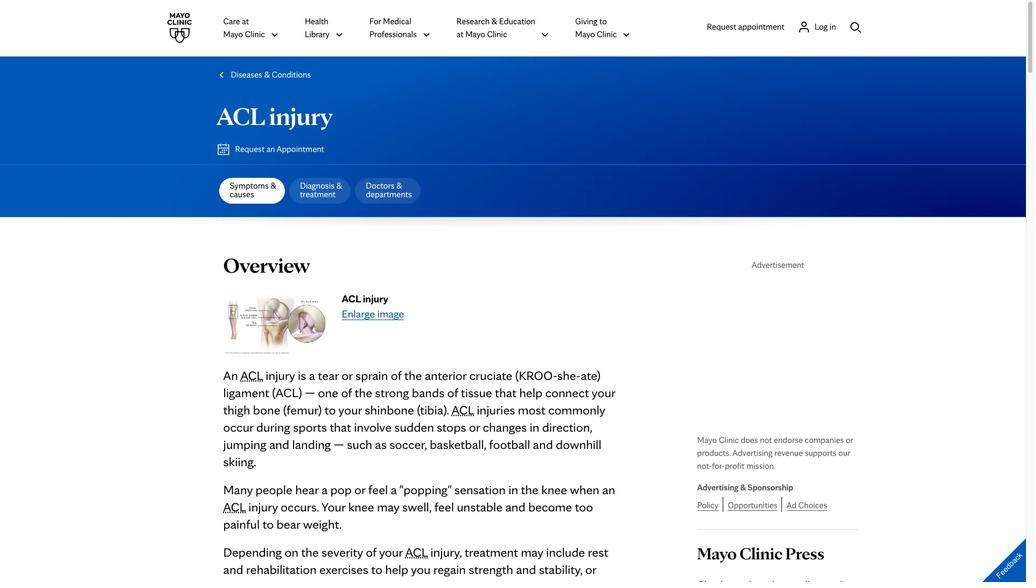 Task type: locate. For each thing, give the bounding box(es) containing it.
not
[[760, 435, 773, 445]]

feel right pop
[[369, 482, 388, 497]]

supports
[[805, 448, 837, 458]]

0 vertical spatial your
[[592, 385, 616, 400]]

— left one
[[305, 385, 315, 400]]

overview
[[223, 252, 310, 278]]

in inside many people hear a pop or feel a "popping" sensation in the knee when an acl
[[509, 482, 519, 497]]

advertising & sponsorship
[[698, 482, 794, 493]]

that
[[495, 385, 517, 400], [330, 419, 351, 435]]

log in
[[815, 21, 837, 32]]

0 vertical spatial help
[[520, 385, 543, 400]]

to inside injury is a tear or sprain of the anterior cruciate (kroo-she-ate) ligament (acl) — one of the strong bands of tissue that help connect your thigh bone (femur) to your shinbone (tibia).
[[325, 402, 336, 417]]

2 horizontal spatial in
[[830, 21, 837, 32]]

injury down people
[[249, 499, 278, 514]]

clinic up products. at the right bottom
[[719, 435, 739, 445]]

menu item
[[287, 174, 353, 208], [353, 174, 423, 208]]

an left appointment
[[267, 144, 275, 154]]

the right 'on'
[[301, 544, 319, 560]]

log in link
[[798, 20, 837, 33]]

clinic down the education
[[487, 29, 507, 39]]

0 horizontal spatial may
[[377, 499, 400, 514]]

request up symptoms
[[235, 144, 265, 154]]

1 vertical spatial an
[[603, 482, 616, 497]]

1 horizontal spatial knee
[[542, 482, 568, 497]]

health library button
[[305, 15, 344, 41]]

not-
[[698, 461, 712, 471]]

1 vertical spatial in
[[530, 419, 540, 435]]

a up injury occurs. your knee may swell, feel unstable and become too painful to bear weight.
[[391, 482, 397, 497]]

mayo inside care at mayo clinic
[[223, 29, 243, 39]]

request appointment link
[[707, 20, 785, 33]]

or up our
[[846, 435, 854, 445]]

on
[[285, 544, 299, 560]]

by
[[465, 579, 478, 582]]

1 vertical spatial treatment
[[465, 544, 518, 560]]

bear
[[277, 516, 301, 532]]

0 vertical spatial at
[[242, 16, 249, 26]]

feel
[[369, 482, 388, 497], [435, 499, 454, 514]]

request left appointment
[[707, 21, 737, 32]]

and up rehabilitation.
[[516, 561, 536, 577]]

severity
[[322, 544, 363, 560]]

1 horizontal spatial your
[[379, 544, 403, 560]]

or inside injuries most commonly occur during sports that involve sudden stops or changes in direction, jumping and landing — such as soccer, basketball, football and downhill skiing.
[[469, 419, 480, 435]]

feedback
[[995, 551, 1025, 580]]

rehabilitation
[[246, 561, 317, 577]]

or down rest
[[586, 561, 597, 577]]

to left bear
[[263, 516, 274, 532]]

1 horizontal spatial ligament
[[367, 579, 413, 582]]

or inside mayo clinic does not endorse companies or products. advertising revenue supports our not-for-profit mission.
[[846, 435, 854, 445]]

0 horizontal spatial ligament
[[223, 385, 269, 400]]

clinic up diseases
[[245, 29, 265, 39]]

0 horizontal spatial treatment
[[300, 189, 336, 199]]

and inside injury occurs. your knee may swell, feel unstable and become too painful to bear weight.
[[506, 499, 526, 514]]

0 vertical spatial request
[[707, 21, 737, 32]]

the inside the injury, treatment may include rest and rehabilitation exercises to help you regain strength and stability, or surgery to replace the torn ligament followed by rehabilitation. a prop
[[322, 579, 339, 582]]

menu bar
[[204, 174, 423, 208]]

an right the when
[[603, 482, 616, 497]]

feel for a
[[369, 482, 388, 497]]

may up rehabilitation.
[[521, 544, 544, 560]]

diseases
[[231, 70, 262, 80]]

0 horizontal spatial feel
[[369, 482, 388, 497]]

or right stops
[[469, 419, 480, 435]]

1 horizontal spatial at
[[457, 29, 464, 39]]

0 vertical spatial an
[[267, 144, 275, 154]]

— inside injuries most commonly occur during sports that involve sudden stops or changes in direction, jumping and landing — such as soccer, basketball, football and downhill skiing.
[[334, 436, 344, 452]]

opportunities
[[728, 500, 778, 510]]

health
[[305, 16, 329, 26]]

0 vertical spatial feel
[[369, 482, 388, 497]]

ad choices
[[787, 500, 828, 510]]

menu bar inside acl injury main content
[[204, 174, 423, 208]]

& inside research & education at mayo clinic
[[492, 16, 498, 26]]

feel inside many people hear a pop or feel a "popping" sensation in the knee when an acl
[[369, 482, 388, 497]]

1 horizontal spatial may
[[521, 544, 544, 560]]

treatment up strength
[[465, 544, 518, 560]]

1 horizontal spatial in
[[530, 419, 540, 435]]

& for doctors
[[397, 181, 403, 191]]

jumping
[[223, 436, 267, 452]]

(kroo-
[[516, 367, 558, 383]]

help inside injury is a tear or sprain of the anterior cruciate (kroo-she-ate) ligament (acl) — one of the strong bands of tissue that help connect your thigh bone (femur) to your shinbone (tibia).
[[520, 385, 543, 400]]

0 vertical spatial treatment
[[300, 189, 336, 199]]

your down ate)
[[592, 385, 616, 400]]

ligament down you
[[367, 579, 413, 582]]

to inside giving to mayo clinic
[[600, 16, 607, 26]]

& for diseases
[[264, 70, 270, 80]]

cruciate
[[470, 367, 513, 383]]

become
[[529, 499, 572, 514]]

sports
[[293, 419, 327, 435]]

mayo down giving
[[576, 29, 595, 39]]

and down direction, at the right bottom of the page
[[533, 436, 553, 452]]

injuries
[[477, 402, 516, 417]]

in right log on the right top of the page
[[830, 21, 837, 32]]

clinic
[[245, 29, 265, 39], [487, 29, 507, 39], [597, 29, 617, 39], [719, 435, 739, 445], [740, 543, 783, 564]]

& right doctors
[[397, 181, 403, 191]]

0 vertical spatial ligament
[[223, 385, 269, 400]]

may
[[377, 499, 400, 514], [521, 544, 544, 560]]

changes
[[483, 419, 527, 435]]

football
[[489, 436, 531, 452]]

mayo down research
[[466, 29, 486, 39]]

1 vertical spatial help
[[385, 561, 409, 577]]

of up strong
[[391, 367, 402, 383]]

the inside many people hear a pop or feel a "popping" sensation in the knee when an acl
[[521, 482, 539, 497]]

injury
[[269, 100, 333, 132], [363, 292, 389, 305], [266, 367, 295, 383], [249, 499, 278, 514]]

sensation
[[455, 482, 506, 497]]

1 horizontal spatial an
[[603, 482, 616, 497]]

1 vertical spatial ligament
[[367, 579, 413, 582]]

ligament down an acl
[[223, 385, 269, 400]]

menu item containing diagnosis &
[[287, 174, 353, 208]]

ad
[[787, 500, 797, 510]]

injuries most commonly occur during sports that involve sudden stops or changes in direction, jumping and landing — such as soccer, basketball, football and downhill skiing.
[[223, 402, 606, 469]]

pop
[[331, 482, 352, 497]]

in inside text box
[[830, 21, 837, 32]]

1 menu item from the left
[[287, 174, 353, 208]]

and
[[269, 436, 290, 452], [533, 436, 553, 452], [506, 499, 526, 514], [223, 561, 243, 577], [516, 561, 536, 577]]

your
[[592, 385, 616, 400], [339, 402, 362, 417], [379, 544, 403, 560]]

may left the swell,
[[377, 499, 400, 514]]

care at mayo clinic button
[[223, 15, 279, 41]]

help up most
[[520, 385, 543, 400]]

1 vertical spatial —
[[334, 436, 344, 452]]

that up such
[[330, 419, 351, 435]]

appointment
[[277, 144, 324, 154]]

0 vertical spatial knee
[[542, 482, 568, 497]]

& inside symptoms & causes
[[271, 181, 276, 191]]

feel down "popping"
[[435, 499, 454, 514]]

request
[[707, 21, 737, 32], [235, 144, 265, 154]]

choices
[[799, 500, 828, 510]]

acl down many
[[223, 499, 246, 514]]

or inside many people hear a pop or feel a "popping" sensation in the knee when an acl
[[355, 482, 366, 497]]

log
[[815, 21, 828, 32]]

advertising down does
[[733, 448, 773, 458]]

that inside injuries most commonly occur during sports that involve sudden stops or changes in direction, jumping and landing — such as soccer, basketball, football and downhill skiing.
[[330, 419, 351, 435]]

0 horizontal spatial a
[[309, 367, 315, 383]]

at right care
[[242, 16, 249, 26]]

the down exercises
[[322, 579, 339, 582]]

injury up 'image'
[[363, 292, 389, 305]]

& up the opportunities link at the right bottom
[[741, 482, 746, 493]]

knee inside injury occurs. your knee may swell, feel unstable and become too painful to bear weight.
[[349, 499, 374, 514]]

to down rehabilitation
[[265, 579, 277, 582]]

anterior cruciate ligament image
[[223, 291, 329, 354]]

injury,
[[431, 544, 462, 560]]

a right is
[[309, 367, 315, 383]]

& right diseases
[[264, 70, 270, 80]]

or right pop
[[355, 482, 366, 497]]

& inside doctors & departments
[[397, 181, 403, 191]]

knee inside many people hear a pop or feel a "popping" sensation in the knee when an acl
[[542, 482, 568, 497]]

1 horizontal spatial feel
[[435, 499, 454, 514]]

in down most
[[530, 419, 540, 435]]

treatment
[[300, 189, 336, 199], [465, 544, 518, 560]]

mayo clinic home page image
[[164, 13, 194, 43]]

1 vertical spatial may
[[521, 544, 544, 560]]

advertising
[[733, 448, 773, 458], [698, 482, 739, 493]]

1 vertical spatial at
[[457, 29, 464, 39]]

acl up enlarge
[[342, 292, 361, 305]]

hear
[[295, 482, 319, 497]]

0 vertical spatial in
[[830, 21, 837, 32]]

ligament
[[223, 385, 269, 400], [367, 579, 413, 582]]

help left you
[[385, 561, 409, 577]]

1 vertical spatial feel
[[435, 499, 454, 514]]

request inside text box
[[707, 21, 737, 32]]

soccer,
[[390, 436, 427, 452]]

ate)
[[581, 367, 601, 383]]

knee up become
[[542, 482, 568, 497]]

acl right an
[[241, 367, 263, 383]]

professionals
[[370, 29, 417, 39]]

to right giving
[[600, 16, 607, 26]]

landing
[[292, 436, 331, 452]]

mayo down care
[[223, 29, 243, 39]]

an inside many people hear a pop or feel a "popping" sensation in the knee when an acl
[[603, 482, 616, 497]]

at inside care at mayo clinic
[[242, 16, 249, 26]]

ad choices link
[[787, 500, 828, 510]]

1 vertical spatial that
[[330, 419, 351, 435]]

advertising up policy
[[698, 482, 739, 493]]

1 vertical spatial knee
[[349, 499, 374, 514]]

1 horizontal spatial request
[[707, 21, 737, 32]]

1 horizontal spatial treatment
[[465, 544, 518, 560]]

at down research
[[457, 29, 464, 39]]

1 vertical spatial your
[[339, 402, 362, 417]]

0 horizontal spatial that
[[330, 419, 351, 435]]

injury inside injury is a tear or sprain of the anterior cruciate (kroo-she-ate) ligament (acl) — one of the strong bands of tissue that help connect your thigh bone (femur) to your shinbone (tibia).
[[266, 367, 295, 383]]

& inside diagnosis & treatment
[[337, 181, 342, 191]]

injury up the (acl)
[[266, 367, 295, 383]]

many people hear a pop or feel a "popping" sensation in the knee when an acl
[[223, 482, 616, 514]]

advertising inside mayo clinic does not endorse companies or products. advertising revenue supports our not-for-profit mission.
[[733, 448, 773, 458]]

painful
[[223, 516, 260, 532]]

she-
[[558, 367, 581, 383]]

thigh
[[223, 402, 250, 417]]

0 vertical spatial may
[[377, 499, 400, 514]]

companies
[[805, 435, 844, 445]]

or inside the injury, treatment may include rest and rehabilitation exercises to help you regain strength and stability, or surgery to replace the torn ligament followed by rehabilitation. a prop
[[586, 561, 597, 577]]

(acl)
[[272, 385, 302, 400]]

policy link
[[698, 500, 719, 510]]

& right the diagnosis
[[337, 181, 342, 191]]

& right research
[[492, 16, 498, 26]]

feel inside injury occurs. your knee may swell, feel unstable and become too painful to bear weight.
[[435, 499, 454, 514]]

menu bar containing symptoms &
[[204, 174, 423, 208]]

diseases & conditions link
[[215, 67, 313, 82]]

1 horizontal spatial that
[[495, 385, 517, 400]]

your down injury occurs. your knee may swell, feel unstable and become too painful to bear weight.
[[379, 544, 403, 560]]

rest
[[588, 544, 609, 560]]

clinic left press
[[740, 543, 783, 564]]

as
[[375, 436, 387, 452]]

treatment inside the injury, treatment may include rest and rehabilitation exercises to help you regain strength and stability, or surgery to replace the torn ligament followed by rehabilitation. a prop
[[465, 544, 518, 560]]

depending
[[223, 544, 282, 560]]

0 horizontal spatial —
[[305, 385, 315, 400]]

the up become
[[521, 482, 539, 497]]

— left such
[[334, 436, 344, 452]]

0 vertical spatial —
[[305, 385, 315, 400]]

is
[[298, 367, 306, 383]]

to
[[600, 16, 607, 26], [325, 402, 336, 417], [263, 516, 274, 532], [371, 561, 383, 577], [265, 579, 277, 582]]

mayo up products. at the right bottom
[[698, 435, 717, 445]]

acl
[[217, 100, 265, 132], [342, 292, 361, 305], [241, 367, 263, 383], [452, 402, 474, 417], [223, 499, 246, 514], [405, 544, 428, 560]]

sprain
[[356, 367, 388, 383]]

0 horizontal spatial in
[[509, 482, 519, 497]]

acl injury link
[[217, 100, 333, 132]]

that up "injuries"
[[495, 385, 517, 400]]

0 horizontal spatial at
[[242, 16, 249, 26]]

0 horizontal spatial your
[[339, 402, 362, 417]]

0 horizontal spatial help
[[385, 561, 409, 577]]

to down one
[[325, 402, 336, 417]]

& for diagnosis
[[337, 181, 342, 191]]

or right tear on the bottom left of page
[[342, 367, 353, 383]]

shinbone
[[365, 402, 414, 417]]

such
[[347, 436, 372, 452]]

2 vertical spatial in
[[509, 482, 519, 497]]

0 vertical spatial advertising
[[733, 448, 773, 458]]

0 horizontal spatial knee
[[349, 499, 374, 514]]

at inside research & education at mayo clinic
[[457, 29, 464, 39]]

in right sensation at the bottom of the page
[[509, 482, 519, 497]]

clinic down giving
[[597, 29, 617, 39]]

endorse
[[774, 435, 803, 445]]

knee down pop
[[349, 499, 374, 514]]

request inside acl injury main content
[[235, 144, 265, 154]]

rehabilitation.
[[481, 579, 554, 582]]

to inside injury occurs. your knee may swell, feel unstable and become too painful to bear weight.
[[263, 516, 274, 532]]

your up involve
[[339, 402, 362, 417]]

mayo
[[223, 29, 243, 39], [466, 29, 486, 39], [576, 29, 595, 39], [698, 435, 717, 445], [698, 543, 737, 564]]

for-
[[712, 461, 725, 471]]

an acl
[[223, 367, 263, 383]]

and left become
[[506, 499, 526, 514]]

—
[[305, 385, 315, 400], [334, 436, 344, 452]]

& right symptoms
[[271, 181, 276, 191]]

1 horizontal spatial —
[[334, 436, 344, 452]]

a left pop
[[322, 482, 328, 497]]

treatment down appointment
[[300, 189, 336, 199]]

0 vertical spatial that
[[495, 385, 517, 400]]

Request appointment text field
[[707, 20, 785, 33]]

2 menu item from the left
[[353, 174, 423, 208]]

1 horizontal spatial help
[[520, 385, 543, 400]]

1 vertical spatial request
[[235, 144, 265, 154]]

0 horizontal spatial request
[[235, 144, 265, 154]]

a
[[309, 367, 315, 383], [322, 482, 328, 497], [391, 482, 397, 497]]



Task type: vqa. For each thing, say whether or not it's contained in the screenshot.
YOU
yes



Task type: describe. For each thing, give the bounding box(es) containing it.
occur
[[223, 419, 254, 435]]

giving to mayo clinic button
[[576, 15, 631, 41]]

2 vertical spatial your
[[379, 544, 403, 560]]

request appointment
[[707, 21, 785, 32]]

torn
[[342, 579, 364, 582]]

— inside injury is a tear or sprain of the anterior cruciate (kroo-she-ate) ligament (acl) — one of the strong bands of tissue that help connect your thigh bone (femur) to your shinbone (tibia).
[[305, 385, 315, 400]]

clinic inside giving to mayo clinic
[[597, 29, 617, 39]]

replace
[[279, 579, 319, 582]]

of right one
[[341, 385, 352, 400]]

occurs.
[[281, 499, 319, 514]]

treatment inside diagnosis & treatment
[[300, 189, 336, 199]]

medical
[[383, 16, 411, 26]]

followed
[[416, 579, 463, 582]]

clinic inside care at mayo clinic
[[245, 29, 265, 39]]

0 horizontal spatial an
[[267, 144, 275, 154]]

appointment
[[739, 21, 785, 32]]

and up surgery
[[223, 561, 243, 577]]

your
[[322, 499, 346, 514]]

image
[[378, 307, 404, 320]]

a
[[556, 579, 564, 582]]

mayo clinic press
[[698, 543, 825, 564]]

clinic inside research & education at mayo clinic
[[487, 29, 507, 39]]

acl down diseases
[[217, 100, 265, 132]]

acl up stops
[[452, 402, 474, 417]]

injury up appointment
[[269, 100, 333, 132]]

you
[[411, 561, 431, 577]]

mission.
[[747, 461, 776, 471]]

& for advertising
[[741, 482, 746, 493]]

products.
[[698, 448, 731, 458]]

many
[[223, 482, 253, 497]]

too
[[575, 499, 594, 514]]

diagnosis & treatment
[[300, 181, 342, 199]]

ligament inside the injury, treatment may include rest and rehabilitation exercises to help you regain strength and stability, or surgery to replace the torn ligament followed by rehabilitation. a prop
[[367, 579, 413, 582]]

regain
[[434, 561, 466, 577]]

injury inside 'acl injury enlarge image'
[[363, 292, 389, 305]]

enlarge
[[342, 307, 375, 320]]

injury is a tear or sprain of the anterior cruciate (kroo-she-ate) ligament (acl) — one of the strong bands of tissue that help connect your thigh bone (femur) to your shinbone (tibia).
[[223, 367, 616, 417]]

2 horizontal spatial a
[[391, 482, 397, 497]]

the down sprain
[[355, 385, 372, 400]]

acl injury enlarge image
[[342, 292, 404, 320]]

in inside injuries most commonly occur during sports that involve sudden stops or changes in direction, jumping and landing — such as soccer, basketball, football and downhill skiing.
[[530, 419, 540, 435]]

of right severity
[[366, 544, 377, 560]]

injury occurs. your knee may swell, feel unstable and become too painful to bear weight.
[[223, 499, 594, 532]]

conditions
[[272, 70, 311, 80]]

mayo inside research & education at mayo clinic
[[466, 29, 486, 39]]

research
[[457, 16, 490, 26]]

Log in text field
[[815, 20, 837, 33]]

request an appointment
[[235, 144, 324, 154]]

acl injury
[[217, 100, 333, 132]]

bone
[[253, 402, 281, 417]]

"popping"
[[400, 482, 452, 497]]

involve
[[354, 419, 392, 435]]

feel for unstable
[[435, 499, 454, 514]]

care
[[223, 16, 240, 26]]

mayo down policy
[[698, 543, 737, 564]]

for
[[370, 16, 381, 26]]

feedback button
[[974, 529, 1035, 582]]

unstable
[[457, 499, 503, 514]]

(tibia).
[[417, 402, 449, 417]]

and down during
[[269, 436, 290, 452]]

acl inside many people hear a pop or feel a "popping" sensation in the knee when an acl
[[223, 499, 246, 514]]

sponsorship
[[748, 482, 794, 493]]

diagnosis
[[300, 181, 335, 191]]

departments
[[366, 189, 412, 199]]

press
[[786, 543, 825, 564]]

people
[[256, 482, 293, 497]]

an
[[223, 367, 238, 383]]

stops
[[437, 419, 466, 435]]

help inside the injury, treatment may include rest and rehabilitation exercises to help you regain strength and stability, or surgery to replace the torn ligament followed by rehabilitation. a prop
[[385, 561, 409, 577]]

doctors
[[366, 181, 395, 191]]

clinic inside mayo clinic does not endorse companies or products. advertising revenue supports our not-for-profit mission.
[[719, 435, 739, 445]]

request for request appointment
[[707, 21, 737, 32]]

connect
[[546, 385, 589, 400]]

acl injury main content
[[0, 57, 1027, 582]]

research & education at mayo clinic
[[457, 16, 536, 39]]

sudden
[[395, 419, 434, 435]]

opportunities link
[[728, 500, 778, 510]]

causes
[[230, 189, 254, 199]]

bands
[[412, 385, 445, 400]]

& for symptoms
[[271, 181, 276, 191]]

health library
[[305, 16, 330, 39]]

most
[[518, 402, 546, 417]]

doctors & departments
[[366, 181, 412, 199]]

request for request an appointment
[[235, 144, 265, 154]]

acl up you
[[405, 544, 428, 560]]

of down anterior
[[448, 385, 458, 400]]

basketball,
[[430, 436, 487, 452]]

injury inside injury occurs. your knee may swell, feel unstable and become too painful to bear weight.
[[249, 499, 278, 514]]

or inside injury is a tear or sprain of the anterior cruciate (kroo-she-ate) ligament (acl) — one of the strong bands of tissue that help connect your thigh bone (femur) to your shinbone (tibia).
[[342, 367, 353, 383]]

that inside injury is a tear or sprain of the anterior cruciate (kroo-she-ate) ligament (acl) — one of the strong bands of tissue that help connect your thigh bone (femur) to your shinbone (tibia).
[[495, 385, 517, 400]]

to right exercises
[[371, 561, 383, 577]]

research & education at mayo clinic button
[[457, 15, 550, 41]]

revenue
[[775, 448, 804, 458]]

skiing.
[[223, 454, 257, 469]]

library
[[305, 29, 330, 39]]

1 vertical spatial advertising
[[698, 482, 739, 493]]

for medical professionals button
[[370, 15, 431, 41]]

include
[[546, 544, 585, 560]]

giving
[[576, 16, 598, 26]]

menu item containing doctors &
[[353, 174, 423, 208]]

injury, treatment may include rest and rehabilitation exercises to help you regain strength and stability, or surgery to replace the torn ligament followed by rehabilitation. a prop
[[223, 544, 609, 582]]

depending on the severity of your acl
[[223, 544, 428, 560]]

weight.
[[303, 516, 342, 532]]

2 horizontal spatial your
[[592, 385, 616, 400]]

may inside injury occurs. your knee may swell, feel unstable and become too painful to bear weight.
[[377, 499, 400, 514]]

the up bands
[[405, 367, 422, 383]]

symptoms & causes
[[230, 181, 276, 199]]

1 horizontal spatial a
[[322, 482, 328, 497]]

mayo inside mayo clinic does not endorse companies or products. advertising revenue supports our not-for-profit mission.
[[698, 435, 717, 445]]

acl inside 'acl injury enlarge image'
[[342, 292, 361, 305]]

a inside injury is a tear or sprain of the anterior cruciate (kroo-she-ate) ligament (acl) — one of the strong bands of tissue that help connect your thigh bone (femur) to your shinbone (tibia).
[[309, 367, 315, 383]]

mayo inside giving to mayo clinic
[[576, 29, 595, 39]]

& for research
[[492, 16, 498, 26]]

during
[[256, 419, 291, 435]]

commonly
[[549, 402, 606, 417]]

may inside the injury, treatment may include rest and rehabilitation exercises to help you regain strength and stability, or surgery to replace the torn ligament followed by rehabilitation. a prop
[[521, 544, 544, 560]]

mayo clinic does not endorse companies or products. advertising revenue supports our not-for-profit mission.
[[698, 435, 854, 471]]

advertisement
[[752, 260, 805, 270]]

ligament inside injury is a tear or sprain of the anterior cruciate (kroo-she-ate) ligament (acl) — one of the strong bands of tissue that help connect your thigh bone (femur) to your shinbone (tibia).
[[223, 385, 269, 400]]



